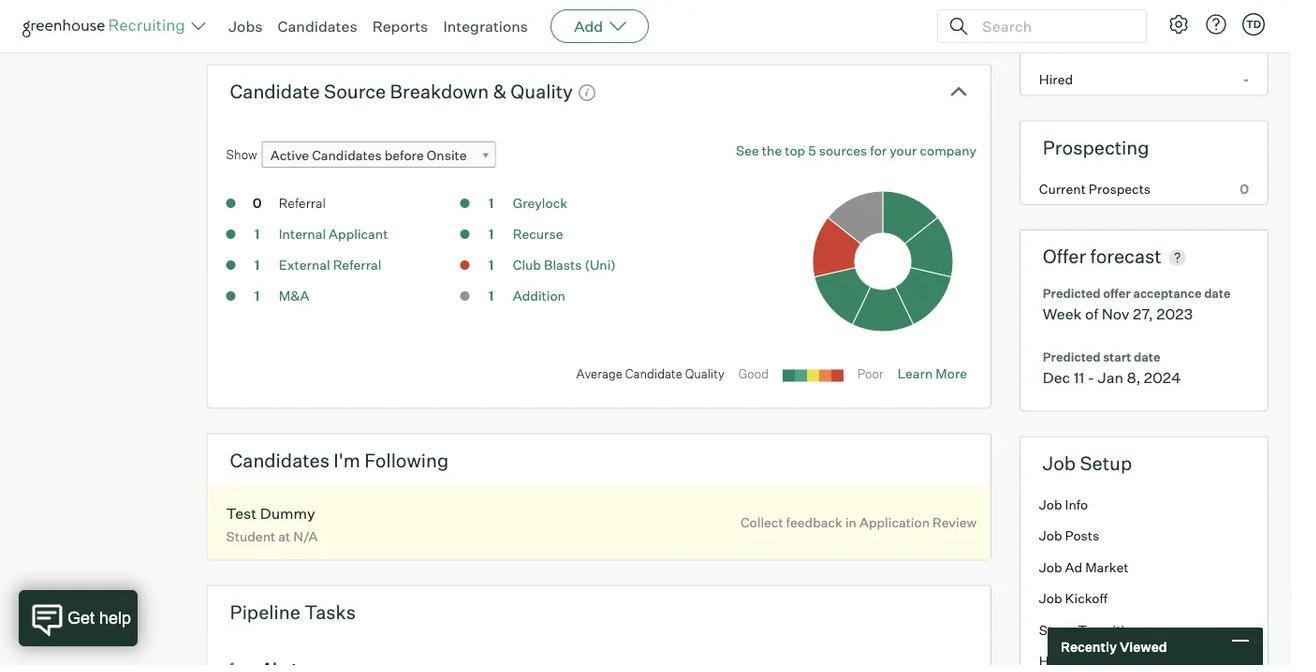 Task type: describe. For each thing, give the bounding box(es) containing it.
job posts link
[[1021, 520, 1268, 552]]

acceptance
[[1134, 286, 1202, 301]]

1 right configure image
[[1244, 9, 1249, 25]]

2023
[[1157, 305, 1193, 324]]

poor
[[858, 367, 884, 382]]

info
[[1065, 497, 1089, 513]]

candidate source data is not real-time. data may take up to two days to reflect accurately. element
[[573, 75, 597, 108]]

1 for external referral
[[255, 257, 260, 274]]

kickoff
[[1065, 591, 1108, 607]]

1 for internal applicant
[[255, 226, 260, 243]]

prospecting
[[1043, 136, 1150, 159]]

good
[[739, 367, 769, 382]]

the
[[762, 143, 782, 159]]

stage transitions link
[[1021, 615, 1268, 646]]

dummy
[[260, 505, 315, 523]]

- inside predicted start date dec 11 - jan 8, 2024
[[1088, 368, 1095, 387]]

transitions
[[1078, 622, 1147, 638]]

review
[[933, 515, 977, 531]]

1 for recurse
[[489, 226, 494, 243]]

candidates for candidates link
[[278, 17, 357, 36]]

job kickoff
[[1039, 591, 1108, 607]]

before
[[385, 148, 424, 164]]

1 link for external referral
[[239, 256, 276, 278]]

company
[[920, 143, 977, 159]]

internal applicant
[[279, 226, 388, 243]]

1 link for internal applicant
[[239, 225, 276, 247]]

offer
[[1103, 286, 1131, 301]]

start
[[1103, 350, 1132, 365]]

add
[[574, 17, 603, 36]]

viewed
[[1120, 638, 1168, 654]]

week
[[1043, 305, 1082, 324]]

- inside 'link'
[[1243, 72, 1249, 88]]

1 for greylock
[[489, 195, 494, 212]]

td button
[[1239, 9, 1269, 39]]

1 link for greylock
[[473, 195, 510, 216]]

see the top 5 sources for your company link
[[736, 142, 977, 160]]

1 link for m&a
[[239, 287, 276, 309]]

1 vertical spatial candidates
[[312, 148, 382, 164]]

reference
[[1039, 9, 1102, 25]]

stage transitions
[[1039, 622, 1147, 638]]

predicted start date dec 11 - jan 8, 2024
[[1043, 350, 1182, 387]]

in
[[846, 515, 857, 531]]

jan
[[1098, 368, 1124, 387]]

jobs
[[229, 17, 263, 36]]

m&a link
[[279, 288, 309, 305]]

1 horizontal spatial 0
[[1240, 181, 1249, 197]]

pipeline
[[230, 601, 300, 624]]

onsite
[[427, 148, 467, 164]]

candidate source data is not real-time. data may take up to two days to reflect accurately. image
[[578, 84, 597, 103]]

2024
[[1144, 368, 1182, 387]]

11
[[1074, 368, 1085, 387]]

at
[[278, 529, 290, 545]]

job posts
[[1039, 528, 1100, 544]]

reports
[[372, 17, 428, 36]]

collect feedback in application review
[[741, 515, 977, 531]]

applicant
[[329, 226, 388, 243]]

internal applicant link
[[279, 226, 388, 243]]

active candidates before onsite
[[270, 148, 467, 164]]

of
[[1085, 305, 1099, 324]]

0 horizontal spatial candidate
[[230, 80, 320, 103]]

1 link for recurse
[[473, 225, 510, 247]]

club blasts (uni) link
[[513, 257, 616, 274]]

predicted offer acceptance date week of nov 27, 2023
[[1043, 286, 1231, 324]]

candidates link
[[278, 17, 357, 36]]

test dummy student at n/a
[[226, 505, 318, 545]]

internal
[[279, 226, 326, 243]]

- link
[[1021, 64, 1268, 96]]

recently
[[1061, 638, 1117, 654]]

job for job posts
[[1039, 528, 1063, 544]]

source
[[324, 80, 386, 103]]

setup
[[1080, 452, 1133, 475]]

learn more
[[898, 366, 968, 382]]

see the top 5 sources for your company
[[736, 143, 977, 159]]

for
[[870, 143, 887, 159]]

&
[[493, 80, 507, 103]]

integrations
[[443, 17, 528, 36]]

1 link for club blasts (uni)
[[473, 256, 510, 278]]

following
[[365, 449, 449, 472]]

test
[[226, 505, 257, 523]]

5
[[808, 143, 816, 159]]

offer for offer
[[1039, 40, 1070, 57]]

club
[[513, 257, 541, 274]]

1 for addition
[[489, 288, 494, 305]]

check
[[1105, 9, 1143, 25]]

Search text field
[[978, 13, 1130, 40]]

offer for offer forecast
[[1043, 245, 1087, 269]]

greylock
[[513, 195, 568, 212]]

job ad market
[[1039, 559, 1129, 576]]



Task type: vqa. For each thing, say whether or not it's contained in the screenshot.
leftmost SOURCING
no



Task type: locate. For each thing, give the bounding box(es) containing it.
n/a
[[293, 529, 318, 545]]

- right 11
[[1088, 368, 1095, 387]]

date inside predicted start date dec 11 - jan 8, 2024
[[1134, 350, 1161, 365]]

job kickoff link
[[1021, 583, 1268, 615]]

referral down "applicant"
[[333, 257, 382, 274]]

stage
[[1039, 622, 1076, 638]]

addition link
[[513, 288, 566, 305]]

collect
[[741, 515, 784, 531]]

0 vertical spatial candidate
[[230, 80, 320, 103]]

predicted up "week"
[[1043, 286, 1101, 301]]

sources
[[819, 143, 868, 159]]

average candidate quality
[[576, 367, 725, 382]]

breakdown
[[390, 80, 489, 103]]

top
[[785, 143, 806, 159]]

i'm
[[334, 449, 361, 472]]

offer up "week"
[[1043, 245, 1087, 269]]

job for job info
[[1039, 497, 1063, 513]]

student
[[226, 529, 276, 545]]

greenhouse recruiting image
[[22, 15, 191, 37]]

candidates right jobs
[[278, 17, 357, 36]]

club blasts (uni)
[[513, 257, 616, 274]]

-
[[1243, 72, 1249, 88], [1088, 368, 1095, 387]]

0 vertical spatial offer
[[1039, 40, 1070, 57]]

average
[[576, 367, 623, 382]]

job up the job info
[[1043, 452, 1076, 475]]

job setup
[[1043, 452, 1133, 475]]

8,
[[1127, 368, 1141, 387]]

2 vertical spatial candidates
[[230, 449, 330, 472]]

1 horizontal spatial referral
[[333, 257, 382, 274]]

1 predicted from the top
[[1043, 286, 1101, 301]]

1 vertical spatial offer
[[1043, 245, 1087, 269]]

job left ad
[[1039, 559, 1063, 576]]

0 horizontal spatial 0
[[253, 195, 262, 212]]

learn more link
[[898, 366, 968, 382]]

candidate
[[230, 80, 320, 103], [625, 367, 683, 382]]

recently viewed
[[1061, 638, 1168, 654]]

candidates right active at the top of the page
[[312, 148, 382, 164]]

active
[[270, 148, 309, 164]]

pipeline tasks
[[230, 601, 356, 624]]

1 link for addition
[[473, 287, 510, 309]]

predicted for week
[[1043, 286, 1101, 301]]

job ad market link
[[1021, 552, 1268, 583]]

date up 8,
[[1134, 350, 1161, 365]]

1 link left m&a link
[[239, 287, 276, 309]]

predicted
[[1043, 286, 1101, 301], [1043, 350, 1101, 365]]

tasks
[[305, 601, 356, 624]]

candidates
[[278, 17, 357, 36], [312, 148, 382, 164], [230, 449, 330, 472]]

1 left greylock
[[489, 195, 494, 212]]

1 link
[[473, 195, 510, 216], [239, 225, 276, 247], [473, 225, 510, 247], [239, 256, 276, 278], [473, 256, 510, 278], [239, 287, 276, 309], [473, 287, 510, 309]]

1 vertical spatial date
[[1134, 350, 1161, 365]]

1 link left the external
[[239, 256, 276, 278]]

job left posts
[[1039, 528, 1063, 544]]

see
[[736, 143, 759, 159]]

predicted inside predicted start date dec 11 - jan 8, 2024
[[1043, 350, 1101, 365]]

date
[[1205, 286, 1231, 301], [1134, 350, 1161, 365]]

1 link left addition
[[473, 287, 510, 309]]

(uni)
[[585, 257, 616, 274]]

0 horizontal spatial referral
[[279, 195, 326, 212]]

1 down td popup button
[[1244, 40, 1249, 57]]

quality left good
[[685, 367, 725, 382]]

1 vertical spatial -
[[1088, 368, 1095, 387]]

1 left recurse
[[489, 226, 494, 243]]

1 for club blasts (uni)
[[489, 257, 494, 274]]

offer
[[1039, 40, 1070, 57], [1043, 245, 1087, 269]]

1 vertical spatial predicted
[[1043, 350, 1101, 365]]

candidates for candidates i'm following
[[230, 449, 330, 472]]

active candidates before onsite link
[[262, 142, 496, 169]]

candidates up dummy on the left
[[230, 449, 330, 472]]

0 horizontal spatial -
[[1088, 368, 1095, 387]]

job up stage
[[1039, 591, 1063, 607]]

1 vertical spatial candidate
[[625, 367, 683, 382]]

0 vertical spatial referral
[[279, 195, 326, 212]]

0 vertical spatial predicted
[[1043, 286, 1101, 301]]

m&a
[[279, 288, 309, 305]]

blasts
[[544, 257, 582, 274]]

1 vertical spatial quality
[[685, 367, 725, 382]]

feedback
[[786, 515, 843, 531]]

referral
[[279, 195, 326, 212], [333, 257, 382, 274]]

offer forecast
[[1043, 245, 1162, 269]]

reports link
[[372, 17, 428, 36]]

0 vertical spatial quality
[[511, 80, 573, 103]]

configure image
[[1168, 13, 1190, 36]]

posts
[[1065, 528, 1100, 544]]

your
[[890, 143, 917, 159]]

job info
[[1039, 497, 1089, 513]]

recurse link
[[513, 226, 563, 243]]

1 left club
[[489, 257, 494, 274]]

predicted inside predicted offer acceptance date week of nov 27, 2023
[[1043, 286, 1101, 301]]

27,
[[1133, 305, 1154, 324]]

0 horizontal spatial quality
[[511, 80, 573, 103]]

1 left addition link
[[489, 288, 494, 305]]

nov
[[1102, 305, 1130, 324]]

candidate right average
[[625, 367, 683, 382]]

td
[[1247, 18, 1262, 30]]

learn
[[898, 366, 933, 382]]

0 vertical spatial candidates
[[278, 17, 357, 36]]

2 predicted from the top
[[1043, 350, 1101, 365]]

job for job setup
[[1043, 452, 1076, 475]]

prospects
[[1089, 181, 1151, 197]]

show
[[226, 147, 257, 162]]

referral up internal
[[279, 195, 326, 212]]

ad
[[1065, 559, 1083, 576]]

market
[[1086, 559, 1129, 576]]

1 horizontal spatial date
[[1205, 286, 1231, 301]]

add button
[[551, 9, 649, 43]]

1 vertical spatial referral
[[333, 257, 382, 274]]

job for job ad market
[[1039, 559, 1063, 576]]

1 for m&a
[[255, 288, 260, 305]]

external
[[279, 257, 330, 274]]

job for job kickoff
[[1039, 591, 1063, 607]]

jobs link
[[229, 17, 263, 36]]

1 link left club
[[473, 256, 510, 278]]

1 link left internal
[[239, 225, 276, 247]]

candidate up active at the top of the page
[[230, 80, 320, 103]]

dec
[[1043, 368, 1071, 387]]

greylock link
[[513, 195, 568, 212]]

candidate source breakdown & quality
[[230, 80, 573, 103]]

1 left the external
[[255, 257, 260, 274]]

1 left m&a link
[[255, 288, 260, 305]]

0 vertical spatial -
[[1243, 72, 1249, 88]]

quality right the & on the left top of page
[[511, 80, 573, 103]]

0 vertical spatial date
[[1205, 286, 1231, 301]]

predicted for 11
[[1043, 350, 1101, 365]]

current prospects
[[1039, 181, 1151, 197]]

1 link left greylock
[[473, 195, 510, 216]]

reference check
[[1039, 9, 1143, 25]]

1 horizontal spatial quality
[[685, 367, 725, 382]]

job left "info"
[[1039, 497, 1063, 513]]

- down td popup button
[[1243, 72, 1249, 88]]

date inside predicted offer acceptance date week of nov 27, 2023
[[1205, 286, 1231, 301]]

predicted up 11
[[1043, 350, 1101, 365]]

date right acceptance at the right top of page
[[1205, 286, 1231, 301]]

0 horizontal spatial date
[[1134, 350, 1161, 365]]

current
[[1039, 181, 1086, 197]]

candidates i'm following
[[230, 449, 449, 472]]

1 link left recurse link
[[473, 225, 510, 247]]

recurse
[[513, 226, 563, 243]]

td button
[[1243, 13, 1265, 36]]

offer down search text box
[[1039, 40, 1070, 57]]

1 left internal
[[255, 226, 260, 243]]

1 horizontal spatial -
[[1243, 72, 1249, 88]]

1 horizontal spatial candidate
[[625, 367, 683, 382]]

external referral
[[279, 257, 382, 274]]



